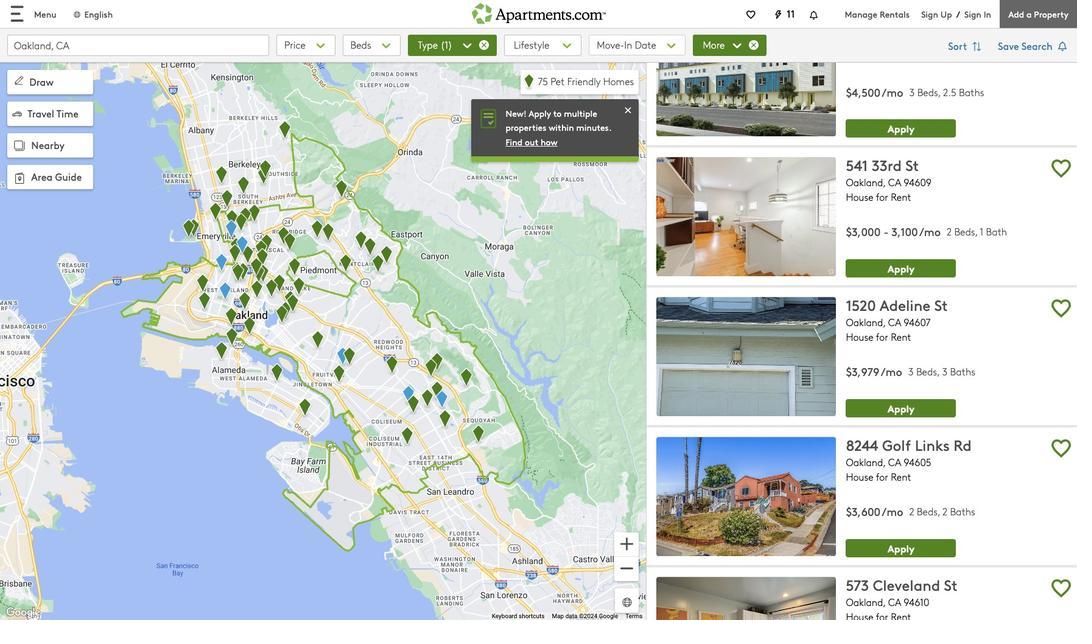 Task type: describe. For each thing, give the bounding box(es) containing it.
save search button
[[999, 35, 1070, 59]]

price
[[285, 38, 306, 51]]

google image
[[3, 606, 43, 621]]

add a property
[[1009, 8, 1069, 20]]

ca for adeline
[[889, 316, 902, 329]]

sign up link
[[922, 8, 953, 20]]

oakland, inside 8244 golf links rd oakland, ca 94605 house for rent
[[847, 456, 886, 469]]

beds, for $4,500 /mo
[[918, 86, 941, 98]]

guide
[[55, 170, 82, 183]]

draw button
[[7, 70, 93, 95]]

rent inside 1520 adeline st oakland, ca 94607 house for rent
[[891, 331, 912, 344]]

2.5
[[944, 86, 957, 98]]

2 for st
[[947, 226, 952, 238]]

sort
[[949, 39, 970, 52]]

menu
[[34, 8, 56, 20]]

st for 1520 adeline st
[[935, 295, 948, 315]]

$3,979 /mo 3 beds, 3 baths
[[847, 364, 976, 380]]

add a property link
[[1000, 0, 1078, 28]]

type
[[418, 38, 438, 51]]

shortcuts
[[519, 614, 545, 620]]

margin image for draw
[[12, 74, 26, 87]]

apartments.com logo image
[[472, 0, 606, 24]]

3 for $3,979 /mo
[[909, 366, 914, 378]]

rd
[[954, 435, 972, 455]]

friendly
[[568, 75, 601, 88]]

new! apply to multiple properties within minutes. find out how
[[506, 107, 612, 148]]

price button
[[277, 35, 335, 56]]

apply button for 33rd
[[847, 260, 957, 278]]

lifestyle
[[514, 38, 550, 51]]

manage
[[845, 8, 878, 20]]

sign in link
[[965, 8, 992, 20]]

573
[[847, 575, 870, 595]]

$3,600
[[847, 504, 881, 520]]

a
[[1027, 8, 1032, 20]]

94609
[[904, 176, 932, 189]]

keyboard
[[492, 614, 518, 620]]

$3,600 /mo 2 beds, 2 baths
[[847, 504, 976, 520]]

oakland, for 1520
[[847, 316, 886, 329]]

area guide button
[[7, 165, 93, 190]]

for inside 1520 adeline st oakland, ca 94607 house for rent
[[877, 331, 889, 344]]

$4,500
[[847, 84, 881, 100]]

satellite view image
[[620, 596, 634, 610]]

75
[[538, 75, 548, 88]]

building photo - 1520 adeline st image
[[657, 297, 837, 417]]

minutes.
[[577, 122, 612, 134]]

in inside manage rentals sign up / sign in
[[984, 8, 992, 20]]

save
[[999, 39, 1020, 52]]

new!
[[506, 107, 527, 120]]

bath
[[987, 226, 1008, 238]]

english
[[84, 8, 113, 20]]

3 for $4,500 /mo
[[910, 86, 915, 98]]

travel time button
[[7, 102, 93, 126]]

travel
[[28, 106, 54, 120]]

date
[[635, 38, 657, 51]]

-
[[884, 224, 889, 240]]

move-in date button
[[589, 35, 686, 55]]

75 pet friendly homes
[[538, 75, 634, 88]]

beds, for $3,979 /mo
[[917, 366, 940, 378]]

terms link
[[626, 614, 643, 620]]

type (1)
[[418, 38, 453, 51]]

training image
[[622, 104, 634, 117]]

multiple
[[564, 107, 598, 120]]

(1)
[[441, 38, 453, 51]]

st inside 573 cleveland st oakland, ca 94610
[[945, 575, 958, 595]]

nearby
[[31, 139, 64, 152]]

beds
[[351, 38, 371, 51]]

1 sign from the left
[[922, 8, 939, 20]]

1
[[980, 226, 984, 238]]

apply button for golf
[[847, 540, 957, 558]]

baths for 8244 golf links rd
[[951, 506, 976, 518]]

nearby link
[[7, 134, 93, 158]]

menu button
[[0, 0, 66, 28]]

/
[[957, 8, 961, 20]]

2 for links
[[943, 506, 948, 518]]

8244 golf links rd oakland, ca 94605 house for rent
[[847, 435, 972, 484]]

sort button
[[943, 35, 991, 59]]

lifestyle button
[[504, 35, 582, 56]]

more
[[703, 38, 728, 51]]

©2024
[[579, 614, 598, 620]]

94605
[[904, 456, 932, 469]]

3,100
[[892, 224, 919, 240]]

house inside 541 33rd st oakland, ca 94609 house for rent
[[847, 191, 874, 204]]

how
[[541, 136, 558, 148]]

apply for 1520
[[888, 401, 915, 415]]

1 for from the top
[[877, 51, 889, 64]]

homes
[[604, 75, 634, 88]]

properties
[[506, 122, 547, 134]]

apply down "$4,500 /mo 3 beds, 2.5 baths"
[[888, 121, 915, 136]]

for inside 8244 golf links rd oakland, ca 94605 house for rent
[[877, 471, 889, 484]]

data
[[566, 614, 578, 620]]

travel time
[[28, 106, 79, 120]]



Task type: vqa. For each thing, say whether or not it's contained in the screenshot.
Property
yes



Task type: locate. For each thing, give the bounding box(es) containing it.
links
[[916, 435, 950, 455]]

more button
[[694, 35, 767, 56]]

manage rentals link
[[845, 8, 922, 20]]

rent up "$4,500 /mo 3 beds, 2.5 baths"
[[891, 51, 912, 64]]

margin image left area
[[11, 170, 28, 187]]

4 oakland, from the top
[[847, 596, 886, 609]]

0 horizontal spatial in
[[625, 38, 633, 51]]

ca down the adeline
[[889, 316, 902, 329]]

1520
[[847, 295, 877, 315]]

time
[[57, 106, 79, 120]]

draw
[[29, 75, 54, 88]]

oakland, down 1520
[[847, 316, 886, 329]]

beds, left 1
[[955, 226, 978, 238]]

3 for from the top
[[877, 331, 889, 344]]

beds button
[[343, 35, 401, 56]]

0 vertical spatial margin image
[[12, 74, 26, 87]]

ca inside 541 33rd st oakland, ca 94609 house for rent
[[889, 176, 902, 189]]

1520 adeline st oakland, ca 94607 house for rent
[[847, 295, 948, 344]]

$3,000 - 3,100 /mo 2 beds, 1 bath
[[847, 224, 1008, 240]]

4 ca from the top
[[889, 596, 902, 609]]

1 vertical spatial margin image
[[11, 138, 28, 155]]

for
[[877, 51, 889, 64], [877, 191, 889, 204], [877, 331, 889, 344], [877, 471, 889, 484]]

margin image left draw
[[12, 74, 26, 87]]

baths for 1520 adeline st
[[951, 366, 976, 378]]

move-
[[597, 38, 625, 51]]

cleveland
[[873, 575, 941, 595]]

apply
[[529, 107, 551, 120], [888, 121, 915, 136], [888, 261, 915, 275], [888, 401, 915, 415], [888, 541, 915, 555]]

4 house from the top
[[847, 471, 874, 484]]

manage rentals sign up / sign in
[[845, 8, 992, 20]]

2
[[947, 226, 952, 238], [910, 506, 915, 518], [943, 506, 948, 518]]

margin image for nearby
[[11, 138, 28, 155]]

$4,500 /mo 3 beds, 2.5 baths
[[847, 84, 985, 100]]

apply up cleveland
[[888, 541, 915, 555]]

94607
[[904, 316, 931, 329]]

for down '33rd'
[[877, 191, 889, 204]]

0 vertical spatial baths
[[960, 86, 985, 98]]

in inside button
[[625, 38, 633, 51]]

ca for 33rd
[[889, 176, 902, 189]]

st for 541 33rd st
[[906, 155, 920, 175]]

ca down '33rd'
[[889, 176, 902, 189]]

beds, for $3,600 /mo
[[917, 506, 941, 518]]

/mo for $3,979 /mo
[[881, 364, 903, 380]]

rentals
[[880, 8, 910, 20]]

2 for from the top
[[877, 191, 889, 204]]

$3,979
[[847, 364, 880, 380]]

margin image for area
[[11, 170, 28, 187]]

11
[[787, 7, 795, 20]]

rent down 94605
[[891, 471, 912, 484]]

save search
[[999, 39, 1056, 52]]

map data ©2024 google
[[552, 614, 619, 620]]

in
[[984, 8, 992, 20], [625, 38, 633, 51]]

apply button up '33rd'
[[847, 120, 957, 138]]

pet
[[551, 75, 565, 88]]

2 vertical spatial st
[[945, 575, 958, 595]]

st
[[906, 155, 920, 175], [935, 295, 948, 315], [945, 575, 958, 595]]

baths inside $3,979 /mo 3 beds, 3 baths
[[951, 366, 976, 378]]

margin image left travel
[[12, 109, 22, 119]]

$3,000
[[847, 224, 881, 240]]

3 house from the top
[[847, 331, 874, 344]]

oakland, for 573
[[847, 596, 886, 609]]

apply left to
[[529, 107, 551, 120]]

building photo - 541 33rd st image
[[657, 157, 837, 277]]

house inside 8244 golf links rd oakland, ca 94605 house for rent
[[847, 471, 874, 484]]

1 house from the top
[[847, 51, 874, 64]]

0 horizontal spatial sign
[[922, 8, 939, 20]]

beds, inside "$4,500 /mo 3 beds, 2.5 baths"
[[918, 86, 941, 98]]

beds, down 94607
[[917, 366, 940, 378]]

house
[[847, 51, 874, 64], [847, 191, 874, 204], [847, 331, 874, 344], [847, 471, 874, 484]]

94610
[[904, 596, 930, 609]]

keyboard shortcuts button
[[492, 613, 545, 621]]

3 ca from the top
[[889, 456, 902, 469]]

beds, inside $3,600 /mo 2 beds, 2 baths
[[917, 506, 941, 518]]

building photo - 573 cleveland st image
[[657, 577, 837, 621]]

1 rent from the top
[[891, 51, 912, 64]]

beds, down 94605
[[917, 506, 941, 518]]

map region
[[0, 40, 743, 621]]

house down 8244 at the right
[[847, 471, 874, 484]]

541
[[847, 155, 868, 175]]

area guide
[[31, 170, 82, 183]]

apply button
[[847, 120, 957, 138], [847, 260, 957, 278], [847, 400, 957, 418], [847, 540, 957, 558]]

ca inside 8244 golf links rd oakland, ca 94605 house for rent
[[889, 456, 902, 469]]

/mo
[[882, 84, 904, 100], [920, 224, 941, 240], [881, 364, 903, 380], [882, 504, 904, 520]]

property
[[1035, 8, 1069, 20]]

/mo right $4,500
[[882, 84, 904, 100]]

ca down cleveland
[[889, 596, 902, 609]]

/mo right $3,600
[[882, 504, 904, 520]]

margin image
[[12, 74, 26, 87], [11, 138, 28, 155]]

margin image for travel
[[12, 109, 22, 119]]

beds, left "2.5"
[[918, 86, 941, 98]]

3 oakland, from the top
[[847, 456, 886, 469]]

st up 94609
[[906, 155, 920, 175]]

0 vertical spatial margin image
[[12, 109, 22, 119]]

find
[[506, 136, 523, 148]]

building photo - 8244 golf links rd image
[[657, 437, 837, 557]]

house down 541
[[847, 191, 874, 204]]

baths inside "$4,500 /mo 3 beds, 2.5 baths"
[[960, 86, 985, 98]]

beds,
[[918, 86, 941, 98], [955, 226, 978, 238], [917, 366, 940, 378], [917, 506, 941, 518]]

1 oakland, from the top
[[847, 176, 886, 189]]

building photo - 981 41st street image
[[657, 17, 837, 137]]

1 vertical spatial baths
[[951, 366, 976, 378]]

english link
[[72, 8, 113, 20]]

rent inside 541 33rd st oakland, ca 94609 house for rent
[[891, 191, 912, 204]]

house down 1520
[[847, 331, 874, 344]]

rent inside 8244 golf links rd oakland, ca 94605 house for rent
[[891, 471, 912, 484]]

apply for 541
[[888, 261, 915, 275]]

search
[[1022, 39, 1053, 52]]

within
[[549, 122, 574, 134]]

sign left up
[[922, 8, 939, 20]]

for down the adeline
[[877, 331, 889, 344]]

to
[[554, 107, 562, 120]]

33rd
[[872, 155, 902, 175]]

apply down 3,100
[[888, 261, 915, 275]]

apply up golf
[[888, 401, 915, 415]]

st inside 541 33rd st oakland, ca 94609 house for rent
[[906, 155, 920, 175]]

2 apply button from the top
[[847, 260, 957, 278]]

margin image inside "nearby" link
[[11, 138, 28, 155]]

2 rent from the top
[[891, 191, 912, 204]]

3 rent from the top
[[891, 331, 912, 344]]

apply button up golf
[[847, 400, 957, 418]]

keyboard shortcuts
[[492, 614, 545, 620]]

1 horizontal spatial in
[[984, 8, 992, 20]]

st inside 1520 adeline st oakland, ca 94607 house for rent
[[935, 295, 948, 315]]

4 rent from the top
[[891, 471, 912, 484]]

margin image inside travel time button
[[12, 109, 22, 119]]

573 cleveland st oakland, ca 94610
[[847, 575, 958, 609]]

margin image inside draw button
[[12, 74, 26, 87]]

2 oakland, from the top
[[847, 316, 886, 329]]

2 inside $3,000 - 3,100 /mo 2 beds, 1 bath
[[947, 226, 952, 238]]

1 vertical spatial in
[[625, 38, 633, 51]]

margin image
[[12, 109, 22, 119], [11, 170, 28, 187]]

oakland, inside 573 cleveland st oakland, ca 94610
[[847, 596, 886, 609]]

map
[[552, 614, 564, 620]]

apply button for adeline
[[847, 400, 957, 418]]

rent down 94607
[[891, 331, 912, 344]]

add
[[1009, 8, 1025, 20]]

1 vertical spatial st
[[935, 295, 948, 315]]

beds, inside $3,979 /mo 3 beds, 3 baths
[[917, 366, 940, 378]]

1 horizontal spatial sign
[[965, 8, 982, 20]]

apply for 8244
[[888, 541, 915, 555]]

in left date
[[625, 38, 633, 51]]

1 vertical spatial margin image
[[11, 170, 28, 187]]

for inside 541 33rd st oakland, ca 94609 house for rent
[[877, 191, 889, 204]]

oakland, inside 541 33rd st oakland, ca 94609 house for rent
[[847, 176, 886, 189]]

google
[[599, 614, 619, 620]]

0 vertical spatial st
[[906, 155, 920, 175]]

oakland, down 573
[[847, 596, 886, 609]]

Location or Point of Interest text field
[[7, 35, 269, 56]]

ca inside 573 cleveland st oakland, ca 94610
[[889, 596, 902, 609]]

house up $4,500
[[847, 51, 874, 64]]

for up $4,500
[[877, 51, 889, 64]]

oakland, for 541
[[847, 176, 886, 189]]

2 vertical spatial baths
[[951, 506, 976, 518]]

3
[[910, 86, 915, 98], [909, 366, 914, 378], [943, 366, 948, 378]]

sign right /
[[965, 8, 982, 20]]

apply button up cleveland
[[847, 540, 957, 558]]

3 apply button from the top
[[847, 400, 957, 418]]

beds, inside $3,000 - 3,100 /mo 2 beds, 1 bath
[[955, 226, 978, 238]]

/mo right $3,979
[[881, 364, 903, 380]]

ca for cleveland
[[889, 596, 902, 609]]

baths inside $3,600 /mo 2 beds, 2 baths
[[951, 506, 976, 518]]

1 ca from the top
[[889, 176, 902, 189]]

in left add
[[984, 8, 992, 20]]

sign
[[922, 8, 939, 20], [965, 8, 982, 20]]

rent down 94609
[[891, 191, 912, 204]]

1 apply button from the top
[[847, 120, 957, 138]]

up
[[941, 8, 953, 20]]

st right the adeline
[[935, 295, 948, 315]]

oakland, inside 1520 adeline st oakland, ca 94607 house for rent
[[847, 316, 886, 329]]

2 sign from the left
[[965, 8, 982, 20]]

0 vertical spatial in
[[984, 8, 992, 20]]

house inside 1520 adeline st oakland, ca 94607 house for rent
[[847, 331, 874, 344]]

/mo for $4,500 /mo
[[882, 84, 904, 100]]

apply inside new! apply to multiple properties within minutes. find out how
[[529, 107, 551, 120]]

ca inside 1520 adeline st oakland, ca 94607 house for rent
[[889, 316, 902, 329]]

/mo right 3,100
[[920, 224, 941, 240]]

area
[[31, 170, 52, 183]]

ca down golf
[[889, 456, 902, 469]]

3 inside "$4,500 /mo 3 beds, 2.5 baths"
[[910, 86, 915, 98]]

find out how link
[[506, 136, 558, 148]]

2 ca from the top
[[889, 316, 902, 329]]

terms
[[626, 614, 643, 620]]

rent
[[891, 51, 912, 64], [891, 191, 912, 204], [891, 331, 912, 344], [891, 471, 912, 484]]

4 for from the top
[[877, 471, 889, 484]]

golf
[[883, 435, 912, 455]]

house for rent
[[847, 51, 912, 64]]

apply button up the adeline
[[847, 260, 957, 278]]

adeline
[[880, 295, 931, 315]]

oakland, down 8244 at the right
[[847, 456, 886, 469]]

4 apply button from the top
[[847, 540, 957, 558]]

for down golf
[[877, 471, 889, 484]]

8244
[[847, 435, 879, 455]]

oakland, down 541
[[847, 176, 886, 189]]

margin image inside 'area guide' button
[[11, 170, 28, 187]]

2 house from the top
[[847, 191, 874, 204]]

margin image left nearby
[[11, 138, 28, 155]]

541 33rd st oakland, ca 94609 house for rent
[[847, 155, 932, 204]]

/mo for $3,600 /mo
[[882, 504, 904, 520]]

st right cleveland
[[945, 575, 958, 595]]

move-in date
[[597, 38, 657, 51]]



